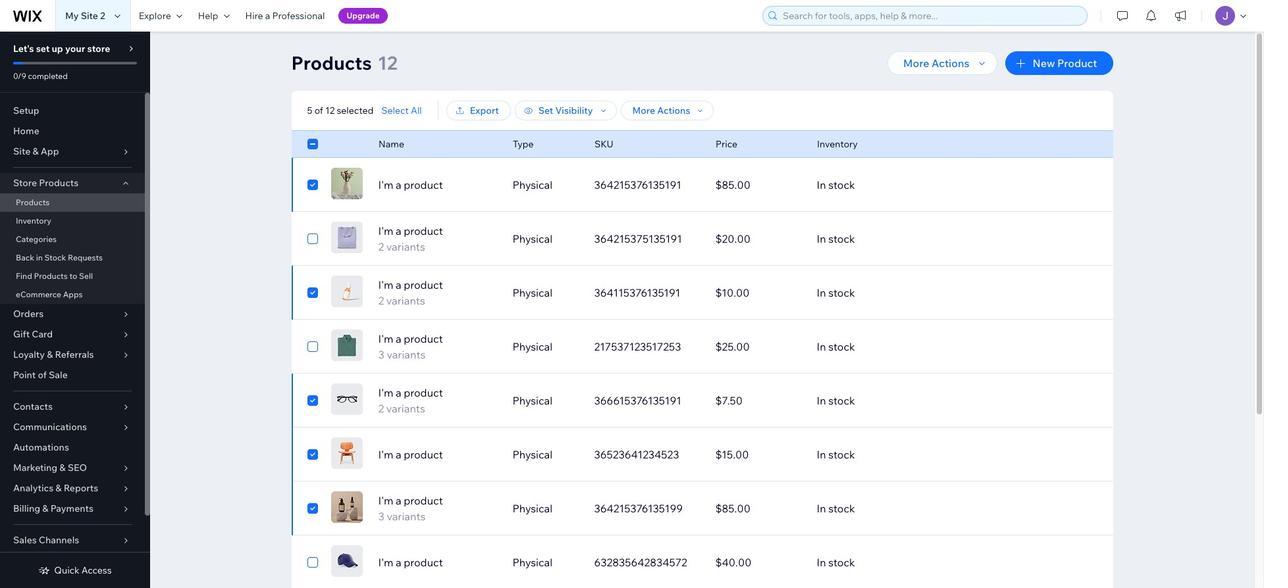 Task type: locate. For each thing, give the bounding box(es) containing it.
6 stock from the top
[[829, 449, 855, 462]]

2 physical from the top
[[513, 233, 553, 246]]

$85.00 link down $15.00 'link'
[[708, 493, 809, 525]]

1 in stock from the top
[[817, 179, 855, 192]]

sales channels
[[13, 535, 79, 547]]

1 horizontal spatial inventory
[[817, 138, 858, 150]]

more
[[904, 57, 930, 70], [633, 105, 655, 117]]

actions
[[932, 57, 970, 70], [658, 105, 691, 117]]

8 in from the top
[[817, 557, 826, 570]]

5
[[307, 105, 313, 117]]

stock for 217537123517253
[[829, 341, 855, 354]]

$10.00
[[716, 287, 750, 300]]

$85.00 link for 364215376135191
[[708, 169, 809, 201]]

stock for 632835642834572
[[829, 557, 855, 570]]

3 stock from the top
[[829, 287, 855, 300]]

1 vertical spatial i'm a product link
[[371, 447, 505, 463]]

point of sale link
[[0, 366, 145, 386]]

2 in from the top
[[817, 233, 826, 246]]

variants for 364115376135191
[[387, 294, 425, 308]]

0 vertical spatial $85.00
[[716, 179, 751, 192]]

2 i'm a product link from the top
[[371, 447, 505, 463]]

1 stock from the top
[[829, 179, 855, 192]]

364215376135199
[[594, 503, 683, 516]]

& for site
[[33, 146, 39, 157]]

products up products link
[[39, 177, 78, 189]]

more actions for more actions popup button
[[904, 57, 970, 70]]

5 in stock from the top
[[817, 395, 855, 408]]

contacts
[[13, 401, 53, 413]]

1 vertical spatial 3
[[378, 511, 385, 524]]

1 vertical spatial of
[[38, 370, 47, 381]]

loyalty & referrals button
[[0, 345, 145, 366]]

7 stock from the top
[[829, 503, 855, 516]]

4 in from the top
[[817, 341, 826, 354]]

in stock for 364215376135199
[[817, 503, 855, 516]]

1 in from the top
[[817, 179, 826, 192]]

set visibility
[[539, 105, 593, 117]]

in for 632835642834572
[[817, 557, 826, 570]]

card
[[32, 329, 53, 341]]

2 vertical spatial i'm a product link
[[371, 555, 505, 571]]

i'm a product for 36523641234523
[[378, 449, 443, 462]]

1 vertical spatial more
[[633, 105, 655, 117]]

i'm a product 2 variants for 366615376135191
[[378, 387, 443, 416]]

8 physical from the top
[[513, 557, 553, 570]]

physical link
[[505, 169, 587, 201], [505, 223, 587, 255], [505, 277, 587, 309], [505, 331, 587, 363], [505, 385, 587, 417], [505, 439, 587, 471], [505, 493, 587, 525], [505, 547, 587, 579]]

$85.00 down 'price'
[[716, 179, 751, 192]]

1 vertical spatial $85.00 link
[[708, 493, 809, 525]]

7 physical from the top
[[513, 503, 553, 516]]

1 i'm a product link from the top
[[371, 177, 505, 193]]

loyalty & referrals
[[13, 349, 94, 361]]

analytics & reports
[[13, 483, 98, 495]]

in
[[817, 179, 826, 192], [817, 233, 826, 246], [817, 287, 826, 300], [817, 341, 826, 354], [817, 395, 826, 408], [817, 449, 826, 462], [817, 503, 826, 516], [817, 557, 826, 570]]

of inside sidebar element
[[38, 370, 47, 381]]

i'm a product for 364215376135191
[[378, 179, 443, 192]]

4 in stock from the top
[[817, 341, 855, 354]]

physical link for 217537123517253
[[505, 331, 587, 363]]

0 vertical spatial i'm a product link
[[371, 177, 505, 193]]

1 vertical spatial more actions
[[633, 105, 691, 117]]

217537123517253
[[594, 341, 681, 354]]

site right my
[[81, 10, 98, 22]]

0 vertical spatial 12
[[378, 51, 398, 74]]

None checkbox
[[307, 177, 318, 193], [307, 393, 318, 409], [307, 555, 318, 571], [307, 177, 318, 193], [307, 393, 318, 409], [307, 555, 318, 571]]

ecommerce apps
[[16, 290, 83, 300]]

to
[[69, 271, 77, 281]]

5 in stock link from the top
[[809, 385, 1058, 417]]

0 horizontal spatial more
[[633, 105, 655, 117]]

new product
[[1033, 57, 1098, 70]]

8 in stock link from the top
[[809, 547, 1058, 579]]

variants for 364215375135191
[[387, 240, 425, 254]]

channels
[[39, 535, 79, 547]]

setup
[[13, 105, 39, 117]]

back
[[16, 253, 34, 263]]

inventory
[[817, 138, 858, 150], [16, 216, 51, 226]]

2 i'm from the top
[[378, 225, 393, 238]]

$10.00 link
[[708, 277, 809, 309]]

6 product from the top
[[404, 449, 443, 462]]

sku
[[594, 138, 613, 150]]

more inside popup button
[[904, 57, 930, 70]]

communications
[[13, 422, 87, 433]]

3 in stock from the top
[[817, 287, 855, 300]]

6 in stock from the top
[[817, 449, 855, 462]]

6 physical from the top
[[513, 449, 553, 462]]

1 i'm a product 3 variants from the top
[[378, 333, 443, 362]]

hire a professional
[[245, 10, 325, 22]]

1 $85.00 from the top
[[716, 179, 751, 192]]

$25.00 link
[[708, 331, 809, 363]]

my site 2
[[65, 10, 105, 22]]

0 vertical spatial inventory
[[817, 138, 858, 150]]

1 physical link from the top
[[505, 169, 587, 201]]

1 vertical spatial i'm a product 2 variants
[[378, 279, 443, 308]]

1 horizontal spatial site
[[81, 10, 98, 22]]

& inside dropdown button
[[33, 146, 39, 157]]

1 vertical spatial inventory
[[16, 216, 51, 226]]

3 physical link from the top
[[505, 277, 587, 309]]

12 up select
[[378, 51, 398, 74]]

8 i'm from the top
[[378, 557, 393, 570]]

1 product from the top
[[404, 179, 443, 192]]

0 vertical spatial 3
[[378, 348, 385, 362]]

i'm a product 3 variants for 364215376135199
[[378, 495, 443, 524]]

$85.00
[[716, 179, 751, 192], [716, 503, 751, 516]]

3 for 217537123517253
[[378, 348, 385, 362]]

7 i'm from the top
[[378, 495, 393, 508]]

of left sale
[[38, 370, 47, 381]]

4 physical link from the top
[[505, 331, 587, 363]]

2 for 364215375135191
[[378, 240, 384, 254]]

1 physical from the top
[[513, 179, 553, 192]]

3 in stock link from the top
[[809, 277, 1058, 309]]

marketing
[[13, 462, 57, 474]]

i'm a product 2 variants for 364215375135191
[[378, 225, 443, 254]]

gift
[[13, 329, 30, 341]]

1 vertical spatial 12
[[325, 105, 335, 117]]

i'm a product link for 364215376135191
[[371, 177, 505, 193]]

7 in stock from the top
[[817, 503, 855, 516]]

3 product from the top
[[404, 279, 443, 292]]

loyalty
[[13, 349, 45, 361]]

in stock for 364215375135191
[[817, 233, 855, 246]]

products down store
[[16, 198, 50, 207]]

1 in stock link from the top
[[809, 169, 1058, 201]]

communications button
[[0, 418, 145, 438]]

6 in stock link from the top
[[809, 439, 1058, 471]]

$20.00 link
[[708, 223, 809, 255]]

in stock link for 364215376135191
[[809, 169, 1058, 201]]

None checkbox
[[307, 136, 318, 152], [307, 231, 318, 247], [307, 285, 318, 301], [307, 339, 318, 355], [307, 447, 318, 463], [307, 501, 318, 517], [307, 136, 318, 152], [307, 231, 318, 247], [307, 285, 318, 301], [307, 339, 318, 355], [307, 447, 318, 463], [307, 501, 318, 517]]

0 vertical spatial actions
[[932, 57, 970, 70]]

physical for 366615376135191
[[513, 395, 553, 408]]

physical for 364115376135191
[[513, 287, 553, 300]]

in stock link for 364215375135191
[[809, 223, 1058, 255]]

referrals
[[55, 349, 94, 361]]

0 vertical spatial i'm a product
[[378, 179, 443, 192]]

2 i'm a product from the top
[[378, 449, 443, 462]]

7 physical link from the top
[[505, 493, 587, 525]]

1 i'm a product 2 variants from the top
[[378, 225, 443, 254]]

3 in from the top
[[817, 287, 826, 300]]

0 vertical spatial i'm a product 3 variants
[[378, 333, 443, 362]]

8 stock from the top
[[829, 557, 855, 570]]

2 vertical spatial i'm a product
[[378, 557, 443, 570]]

upgrade
[[347, 11, 380, 20]]

in stock for 36523641234523
[[817, 449, 855, 462]]

more actions inside button
[[633, 105, 691, 117]]

2 i'm a product 3 variants from the top
[[378, 495, 443, 524]]

store
[[13, 177, 37, 189]]

quick
[[54, 565, 79, 577]]

of for 12
[[315, 105, 323, 117]]

requests
[[68, 253, 103, 263]]

5 physical link from the top
[[505, 385, 587, 417]]

364215375135191
[[594, 233, 682, 246]]

4 in stock link from the top
[[809, 331, 1058, 363]]

i'm a product link for 632835642834572
[[371, 555, 505, 571]]

i'm a product 2 variants
[[378, 225, 443, 254], [378, 279, 443, 308], [378, 387, 443, 416]]

1 vertical spatial actions
[[658, 105, 691, 117]]

0 vertical spatial of
[[315, 105, 323, 117]]

3 physical from the top
[[513, 287, 553, 300]]

i'm a product for 632835642834572
[[378, 557, 443, 570]]

i'm a product link
[[371, 177, 505, 193], [371, 447, 505, 463], [371, 555, 505, 571]]

& for billing
[[42, 503, 48, 515]]

store
[[87, 43, 110, 55]]

7 in from the top
[[817, 503, 826, 516]]

2 in stock from the top
[[817, 233, 855, 246]]

of right 5
[[315, 105, 323, 117]]

5 of 12 selected
[[307, 105, 374, 117]]

more inside button
[[633, 105, 655, 117]]

quick access
[[54, 565, 112, 577]]

0 horizontal spatial actions
[[658, 105, 691, 117]]

5 in from the top
[[817, 395, 826, 408]]

i'm
[[378, 179, 393, 192], [378, 225, 393, 238], [378, 279, 393, 292], [378, 333, 393, 346], [378, 387, 393, 400], [378, 449, 393, 462], [378, 495, 393, 508], [378, 557, 393, 570]]

5 stock from the top
[[829, 395, 855, 408]]

1 horizontal spatial of
[[315, 105, 323, 117]]

0 vertical spatial i'm a product 2 variants
[[378, 225, 443, 254]]

8 in stock from the top
[[817, 557, 855, 570]]

actions inside more actions button
[[658, 105, 691, 117]]

a
[[265, 10, 270, 22], [396, 179, 402, 192], [396, 225, 402, 238], [396, 279, 402, 292], [396, 333, 402, 346], [396, 387, 402, 400], [396, 449, 402, 462], [396, 495, 402, 508], [396, 557, 402, 570]]

more actions button
[[888, 51, 998, 75]]

inventory inside sidebar element
[[16, 216, 51, 226]]

364115376135191
[[594, 287, 681, 300]]

1 i'm a product from the top
[[378, 179, 443, 192]]

more actions inside popup button
[[904, 57, 970, 70]]

& for loyalty
[[47, 349, 53, 361]]

4 physical from the top
[[513, 341, 553, 354]]

set
[[539, 105, 553, 117]]

ecommerce
[[16, 290, 61, 300]]

2 3 from the top
[[378, 511, 385, 524]]

2 $85.00 from the top
[[716, 503, 751, 516]]

$85.00 for 364215376135199
[[716, 503, 751, 516]]

physical link for 364115376135191
[[505, 277, 587, 309]]

2 vertical spatial i'm a product 2 variants
[[378, 387, 443, 416]]

1 horizontal spatial more actions
[[904, 57, 970, 70]]

0 horizontal spatial inventory
[[16, 216, 51, 226]]

ecommerce apps link
[[0, 286, 145, 304]]

1 vertical spatial $85.00
[[716, 503, 751, 516]]

marketing & seo
[[13, 462, 87, 474]]

i'm a product 3 variants
[[378, 333, 443, 362], [378, 495, 443, 524]]

gift card
[[13, 329, 53, 341]]

0 horizontal spatial more actions
[[633, 105, 691, 117]]

2 physical link from the top
[[505, 223, 587, 255]]

$85.00 link for 364215376135199
[[708, 493, 809, 525]]

0 vertical spatial site
[[81, 10, 98, 22]]

3 i'm a product 2 variants from the top
[[378, 387, 443, 416]]

1 horizontal spatial actions
[[932, 57, 970, 70]]

set
[[36, 43, 50, 55]]

1 vertical spatial i'm a product 3 variants
[[378, 495, 443, 524]]

5 physical from the top
[[513, 395, 553, 408]]

let's
[[13, 43, 34, 55]]

2 $85.00 link from the top
[[708, 493, 809, 525]]

export
[[470, 105, 499, 117]]

in stock for 366615376135191
[[817, 395, 855, 408]]

6 physical link from the top
[[505, 439, 587, 471]]

back in stock requests
[[16, 253, 103, 263]]

0 horizontal spatial 12
[[325, 105, 335, 117]]

price
[[716, 138, 737, 150]]

analytics
[[13, 483, 53, 495]]

5 product from the top
[[404, 387, 443, 400]]

3 i'm a product from the top
[[378, 557, 443, 570]]

actions inside more actions popup button
[[932, 57, 970, 70]]

1 3 from the top
[[378, 348, 385, 362]]

of for sale
[[38, 370, 47, 381]]

2 in stock link from the top
[[809, 223, 1058, 255]]

$85.00 link down 'price'
[[708, 169, 809, 201]]

point
[[13, 370, 36, 381]]

my
[[65, 10, 79, 22]]

2 stock from the top
[[829, 233, 855, 246]]

0 vertical spatial $85.00 link
[[708, 169, 809, 201]]

products up 'ecommerce apps'
[[34, 271, 68, 281]]

reports
[[64, 483, 98, 495]]

217537123517253 link
[[587, 331, 708, 363]]

12 right 5
[[325, 105, 335, 117]]

$85.00 up $40.00
[[716, 503, 751, 516]]

0 vertical spatial more
[[904, 57, 930, 70]]

in for 36523641234523
[[817, 449, 826, 462]]

in stock link
[[809, 169, 1058, 201], [809, 223, 1058, 255], [809, 277, 1058, 309], [809, 331, 1058, 363], [809, 385, 1058, 417], [809, 439, 1058, 471], [809, 493, 1058, 525], [809, 547, 1058, 579]]

& right billing
[[42, 503, 48, 515]]

0 horizontal spatial site
[[13, 146, 30, 157]]

site down home
[[13, 146, 30, 157]]

7 in stock link from the top
[[809, 493, 1058, 525]]

364215376135191 link
[[587, 169, 708, 201]]

3 i'm a product link from the top
[[371, 555, 505, 571]]

364215375135191 link
[[587, 223, 708, 255]]

6 in from the top
[[817, 449, 826, 462]]

in stock link for 632835642834572
[[809, 547, 1058, 579]]

0 vertical spatial more actions
[[904, 57, 970, 70]]

physical link for 366615376135191
[[505, 385, 587, 417]]

select all button
[[382, 105, 422, 117]]

& left seo
[[59, 462, 66, 474]]

site
[[81, 10, 98, 22], [13, 146, 30, 157]]

in for 366615376135191
[[817, 395, 826, 408]]

4 stock from the top
[[829, 341, 855, 354]]

8 physical link from the top
[[505, 547, 587, 579]]

2
[[100, 10, 105, 22], [378, 240, 384, 254], [378, 294, 384, 308], [378, 402, 384, 416]]

stock for 366615376135191
[[829, 395, 855, 408]]

1 $85.00 link from the top
[[708, 169, 809, 201]]

1 horizontal spatial more
[[904, 57, 930, 70]]

& left app
[[33, 146, 39, 157]]

1 vertical spatial i'm a product
[[378, 449, 443, 462]]

& for marketing
[[59, 462, 66, 474]]

& right the loyalty
[[47, 349, 53, 361]]

in stock link for 217537123517253
[[809, 331, 1058, 363]]

& up billing & payments
[[56, 483, 62, 495]]

in stock for 632835642834572
[[817, 557, 855, 570]]

in stock link for 366615376135191
[[809, 385, 1058, 417]]

0 horizontal spatial of
[[38, 370, 47, 381]]

1 vertical spatial site
[[13, 146, 30, 157]]

2 i'm a product 2 variants from the top
[[378, 279, 443, 308]]

marketing & seo button
[[0, 458, 145, 479]]



Task type: describe. For each thing, give the bounding box(es) containing it.
physical link for 364215375135191
[[505, 223, 587, 255]]

in stock link for 364215376135199
[[809, 493, 1058, 525]]

gift card button
[[0, 325, 145, 345]]

3 i'm from the top
[[378, 279, 393, 292]]

hire a professional link
[[238, 0, 333, 32]]

more for more actions button
[[633, 105, 655, 117]]

variants for 366615376135191
[[387, 402, 425, 416]]

i'm a product link for 36523641234523
[[371, 447, 505, 463]]

billing & payments button
[[0, 499, 145, 520]]

billing
[[13, 503, 40, 515]]

home link
[[0, 121, 145, 142]]

36523641234523 link
[[587, 439, 708, 471]]

variants for 217537123517253
[[387, 348, 426, 362]]

name
[[378, 138, 404, 150]]

find products to sell
[[16, 271, 93, 281]]

in stock for 364115376135191
[[817, 287, 855, 300]]

stock for 364215376135199
[[829, 503, 855, 516]]

stock
[[45, 253, 66, 263]]

physical for 364215376135191
[[513, 179, 553, 192]]

6 i'm from the top
[[378, 449, 393, 462]]

all
[[411, 105, 422, 117]]

physical for 632835642834572
[[513, 557, 553, 570]]

5 i'm from the top
[[378, 387, 393, 400]]

automations
[[13, 442, 69, 454]]

variants for 364215376135199
[[387, 511, 426, 524]]

in stock link for 364115376135191
[[809, 277, 1058, 309]]

up
[[52, 43, 63, 55]]

categories link
[[0, 231, 145, 249]]

seo
[[68, 462, 87, 474]]

2 for 366615376135191
[[378, 402, 384, 416]]

home
[[13, 125, 39, 137]]

payments
[[50, 503, 94, 515]]

$15.00 link
[[708, 439, 809, 471]]

$25.00
[[716, 341, 750, 354]]

contacts button
[[0, 397, 145, 418]]

analytics & reports button
[[0, 479, 145, 499]]

automations link
[[0, 438, 145, 458]]

visibility
[[556, 105, 593, 117]]

inventory link
[[0, 212, 145, 231]]

quick access button
[[38, 565, 112, 577]]

site & app
[[13, 146, 59, 157]]

364215376135191
[[594, 179, 682, 192]]

billing & payments
[[13, 503, 94, 515]]

products 12
[[291, 51, 398, 74]]

2 product from the top
[[404, 225, 443, 238]]

hire
[[245, 10, 263, 22]]

7 product from the top
[[404, 495, 443, 508]]

stock for 364215375135191
[[829, 233, 855, 246]]

point of sale
[[13, 370, 68, 381]]

product
[[1058, 57, 1098, 70]]

i'm a product 2 variants for 364115376135191
[[378, 279, 443, 308]]

products link
[[0, 194, 145, 212]]

upgrade button
[[339, 8, 388, 24]]

sell
[[79, 271, 93, 281]]

0/9
[[13, 71, 26, 81]]

in stock for 217537123517253
[[817, 341, 855, 354]]

find products to sell link
[[0, 267, 145, 286]]

more actions for more actions button
[[633, 105, 691, 117]]

store products button
[[0, 173, 145, 194]]

4 i'm from the top
[[378, 333, 393, 346]]

stock for 364215376135191
[[829, 179, 855, 192]]

physical for 364215376135199
[[513, 503, 553, 516]]

select
[[382, 105, 409, 117]]

more for more actions popup button
[[904, 57, 930, 70]]

$7.50 link
[[708, 385, 809, 417]]

366615376135191
[[594, 395, 682, 408]]

36523641234523
[[594, 449, 679, 462]]

physical link for 364215376135199
[[505, 493, 587, 525]]

364115376135191 link
[[587, 277, 708, 309]]

in for 364215376135191
[[817, 179, 826, 192]]

i'm a product 3 variants for 217537123517253
[[378, 333, 443, 362]]

in stock for 364215376135191
[[817, 179, 855, 192]]

more actions button
[[621, 101, 714, 121]]

632835642834572 link
[[587, 547, 708, 579]]

1 horizontal spatial 12
[[378, 51, 398, 74]]

& for analytics
[[56, 483, 62, 495]]

categories
[[16, 235, 57, 244]]

physical link for 36523641234523
[[505, 439, 587, 471]]

in for 217537123517253
[[817, 341, 826, 354]]

3 for 364215376135199
[[378, 511, 385, 524]]

selected
[[337, 105, 374, 117]]

632835642834572
[[594, 557, 688, 570]]

store products
[[13, 177, 78, 189]]

$15.00
[[716, 449, 749, 462]]

sale
[[49, 370, 68, 381]]

sales
[[13, 535, 37, 547]]

site & app button
[[0, 142, 145, 162]]

Search for tools, apps, help & more... field
[[779, 7, 1084, 25]]

physical for 36523641234523
[[513, 449, 553, 462]]

physical link for 364215376135191
[[505, 169, 587, 201]]

select all
[[382, 105, 422, 117]]

find
[[16, 271, 32, 281]]

in for 364215375135191
[[817, 233, 826, 246]]

orders
[[13, 308, 44, 320]]

in stock link for 36523641234523
[[809, 439, 1058, 471]]

sales channels button
[[0, 531, 145, 551]]

in for 364215376135199
[[817, 503, 826, 516]]

stock for 364115376135191
[[829, 287, 855, 300]]

actions for more actions button
[[658, 105, 691, 117]]

2 for 364115376135191
[[378, 294, 384, 308]]

8 product from the top
[[404, 557, 443, 570]]

4 product from the top
[[404, 333, 443, 346]]

physical link for 632835642834572
[[505, 547, 587, 579]]

1 i'm from the top
[[378, 179, 393, 192]]

orders button
[[0, 304, 145, 325]]

completed
[[28, 71, 68, 81]]

$85.00 for 364215376135191
[[716, 179, 751, 192]]

physical for 364215375135191
[[513, 233, 553, 246]]

in for 364115376135191
[[817, 287, 826, 300]]

366615376135191 link
[[587, 385, 708, 417]]

physical for 217537123517253
[[513, 341, 553, 354]]

sidebar element
[[0, 32, 150, 589]]

products inside dropdown button
[[39, 177, 78, 189]]

let's set up your store
[[13, 43, 110, 55]]

app
[[41, 146, 59, 157]]

professional
[[272, 10, 325, 22]]

setup link
[[0, 101, 145, 121]]

products up 5 of 12 selected
[[291, 51, 372, 74]]

$20.00
[[716, 233, 751, 246]]

364215376135199 link
[[587, 493, 708, 525]]

actions for more actions popup button
[[932, 57, 970, 70]]

site inside dropdown button
[[13, 146, 30, 157]]

stock for 36523641234523
[[829, 449, 855, 462]]

new
[[1033, 57, 1056, 70]]

0/9 completed
[[13, 71, 68, 81]]



Task type: vqa. For each thing, say whether or not it's contained in the screenshot.
the bottom of
yes



